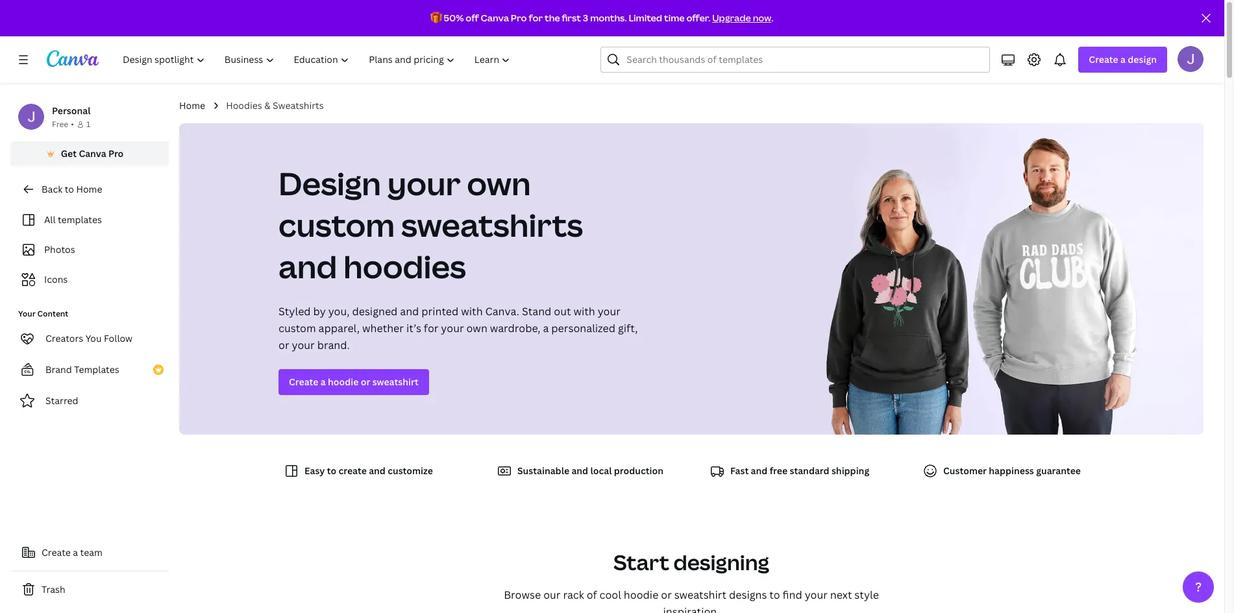 Task type: describe. For each thing, give the bounding box(es) containing it.
or inside styled by you, designed and printed with canva. stand out with your custom apparel, whether it's for your own wardrobe, a personalized gift, or your brand.
[[279, 338, 289, 353]]

browse
[[504, 588, 541, 603]]

upgrade now button
[[712, 12, 771, 24]]

your content
[[18, 308, 68, 319]]

months.
[[590, 12, 627, 24]]

production
[[614, 465, 664, 477]]

stand
[[522, 305, 551, 319]]

all templates link
[[18, 208, 161, 232]]

sustainable and local production
[[517, 465, 664, 477]]

a for create a design
[[1121, 53, 1126, 66]]

design
[[1128, 53, 1157, 66]]

standard
[[790, 465, 829, 477]]

shipping
[[832, 465, 870, 477]]

start
[[614, 549, 669, 577]]

•
[[71, 119, 74, 130]]

you,
[[328, 305, 350, 319]]

styled by you, designed and printed with canva. stand out with your custom apparel, whether it's for your own wardrobe, a personalized gift, or your brand.
[[279, 305, 638, 353]]

sweatshirt inside create a hoodie or sweatshirt button
[[372, 376, 419, 388]]

hoodies & sweatshirts
[[226, 99, 324, 112]]

designed
[[352, 305, 398, 319]]

easy to create and customize
[[305, 465, 433, 477]]

brand
[[45, 364, 72, 376]]

design
[[279, 162, 381, 205]]

cool
[[600, 588, 621, 603]]

1 horizontal spatial home
[[179, 99, 205, 112]]

back to home link
[[10, 177, 169, 203]]

custom inside design your own custom sweatshirts and hoodies
[[279, 204, 395, 246]]

get
[[61, 147, 77, 160]]

your
[[18, 308, 36, 319]]

3
[[583, 12, 588, 24]]

free •
[[52, 119, 74, 130]]

hoodie inside button
[[328, 376, 359, 388]]

icons
[[44, 273, 68, 286]]

create for create a hoodie or sweatshirt
[[289, 376, 318, 388]]

creators you follow
[[45, 332, 133, 345]]

and left local
[[572, 465, 588, 477]]

customer
[[943, 465, 987, 477]]

free
[[770, 465, 788, 477]]

jacob simon image
[[1178, 46, 1204, 72]]

off
[[466, 12, 479, 24]]

create a team button
[[10, 540, 169, 566]]

to inside browse our rack of cool hoodie or sweatshirt designs to find your next style inspiration.
[[770, 588, 780, 603]]

to for easy
[[327, 465, 336, 477]]

design your own custom sweatshirts and hoodies
[[279, 162, 583, 288]]

2 with from the left
[[574, 305, 595, 319]]

browse our rack of cool hoodie or sweatshirt designs to find your next style inspiration.
[[504, 588, 879, 614]]

get canva pro
[[61, 147, 124, 160]]

team
[[80, 547, 103, 559]]

out
[[554, 305, 571, 319]]

photos
[[44, 243, 75, 256]]

0 horizontal spatial home
[[76, 183, 102, 195]]

trash
[[42, 584, 65, 596]]

you
[[86, 332, 102, 345]]

our
[[544, 588, 561, 603]]

50%
[[444, 12, 464, 24]]

all
[[44, 214, 56, 226]]

1 with from the left
[[461, 305, 483, 319]]

or inside browse our rack of cool hoodie or sweatshirt designs to find your next style inspiration.
[[661, 588, 672, 603]]

fast and free standard shipping
[[730, 465, 870, 477]]

your inside browse our rack of cool hoodie or sweatshirt designs to find your next style inspiration.
[[805, 588, 828, 603]]

create a design
[[1089, 53, 1157, 66]]

get canva pro button
[[10, 142, 169, 166]]

starred link
[[10, 388, 169, 414]]

back
[[42, 183, 62, 195]]

create
[[339, 465, 367, 477]]

limited
[[629, 12, 662, 24]]

back to home
[[42, 183, 102, 195]]

designs
[[729, 588, 767, 603]]

or inside button
[[361, 376, 370, 388]]

a for create a team
[[73, 547, 78, 559]]

now
[[753, 12, 771, 24]]

Search search field
[[627, 47, 982, 72]]

free
[[52, 119, 68, 130]]

canva inside button
[[79, 147, 106, 160]]

design your own custom sweatshirts and hoodies image
[[788, 123, 1204, 435]]

fast
[[730, 465, 749, 477]]

create a design button
[[1079, 47, 1167, 73]]

customize
[[388, 465, 433, 477]]

content
[[37, 308, 68, 319]]

customer happiness guarantee
[[943, 465, 1081, 477]]

start designing
[[614, 549, 769, 577]]

styled
[[279, 305, 311, 319]]

pro inside button
[[108, 147, 124, 160]]



Task type: locate. For each thing, give the bounding box(es) containing it.
for left the
[[529, 12, 543, 24]]

1 horizontal spatial hoodie
[[624, 588, 659, 603]]

sweatshirts
[[401, 204, 583, 246]]

and
[[279, 245, 337, 288], [400, 305, 419, 319], [369, 465, 386, 477], [572, 465, 588, 477], [751, 465, 768, 477]]

icons link
[[18, 268, 161, 292]]

for right it's
[[424, 321, 439, 336]]

home left the hoodies
[[179, 99, 205, 112]]

2 horizontal spatial or
[[661, 588, 672, 603]]

local
[[590, 465, 612, 477]]

0 horizontal spatial canva
[[79, 147, 106, 160]]

trash link
[[10, 577, 169, 603]]

easy
[[305, 465, 325, 477]]

canva right off on the left of the page
[[481, 12, 509, 24]]

a
[[1121, 53, 1126, 66], [543, 321, 549, 336], [321, 376, 326, 388], [73, 547, 78, 559]]

1 horizontal spatial to
[[327, 465, 336, 477]]

designing
[[674, 549, 769, 577]]

hoodie
[[328, 376, 359, 388], [624, 588, 659, 603]]

1 vertical spatial to
[[327, 465, 336, 477]]

to for back
[[65, 183, 74, 195]]

time
[[664, 12, 685, 24]]

and right create
[[369, 465, 386, 477]]

to left find
[[770, 588, 780, 603]]

own inside styled by you, designed and printed with canva. stand out with your custom apparel, whether it's for your own wardrobe, a personalized gift, or your brand.
[[467, 321, 488, 336]]

create a hoodie or sweatshirt button
[[279, 369, 429, 395]]

sweatshirts
[[273, 99, 324, 112]]

custom inside styled by you, designed and printed with canva. stand out with your custom apparel, whether it's for your own wardrobe, a personalized gift, or your brand.
[[279, 321, 316, 336]]

1 vertical spatial pro
[[108, 147, 124, 160]]

and left free
[[751, 465, 768, 477]]

follow
[[104, 332, 133, 345]]

0 vertical spatial home
[[179, 99, 205, 112]]

with
[[461, 305, 483, 319], [574, 305, 595, 319]]

0 vertical spatial create
[[1089, 53, 1119, 66]]

create inside dropdown button
[[1089, 53, 1119, 66]]

2 horizontal spatial to
[[770, 588, 780, 603]]

0 horizontal spatial pro
[[108, 147, 124, 160]]

pro
[[511, 12, 527, 24], [108, 147, 124, 160]]

next
[[830, 588, 852, 603]]

create left team
[[42, 547, 71, 559]]

home up all templates link at the top left of the page
[[76, 183, 102, 195]]

1 vertical spatial or
[[361, 376, 370, 388]]

1 horizontal spatial create
[[289, 376, 318, 388]]

rack
[[563, 588, 584, 603]]

1 horizontal spatial or
[[361, 376, 370, 388]]

create for create a design
[[1089, 53, 1119, 66]]

hoodie down brand.
[[328, 376, 359, 388]]

templates
[[74, 364, 119, 376]]

pro up back to home link
[[108, 147, 124, 160]]

whether
[[362, 321, 404, 336]]

a down stand at left
[[543, 321, 549, 336]]

personal
[[52, 105, 91, 117]]

0 vertical spatial hoodie
[[328, 376, 359, 388]]

home link
[[179, 99, 205, 113]]

0 horizontal spatial or
[[279, 338, 289, 353]]

2 horizontal spatial create
[[1089, 53, 1119, 66]]

printed
[[422, 305, 459, 319]]

None search field
[[601, 47, 990, 73]]

0 vertical spatial or
[[279, 338, 289, 353]]

0 horizontal spatial hoodie
[[328, 376, 359, 388]]

first
[[562, 12, 581, 24]]

1 horizontal spatial for
[[529, 12, 543, 24]]

and inside styled by you, designed and printed with canva. stand out with your custom apparel, whether it's for your own wardrobe, a personalized gift, or your brand.
[[400, 305, 419, 319]]

sweatshirt
[[372, 376, 419, 388], [674, 588, 727, 603]]

inspiration.
[[663, 605, 720, 614]]

templates
[[58, 214, 102, 226]]

1
[[86, 119, 90, 130]]

and inside design your own custom sweatshirts and hoodies
[[279, 245, 337, 288]]

and up it's
[[400, 305, 419, 319]]

create for create a team
[[42, 547, 71, 559]]

the
[[545, 12, 560, 24]]

1 horizontal spatial pro
[[511, 12, 527, 24]]

1 horizontal spatial canva
[[481, 12, 509, 24]]

of
[[587, 588, 597, 603]]

to right easy
[[327, 465, 336, 477]]

create a team
[[42, 547, 103, 559]]

create down brand.
[[289, 376, 318, 388]]

or down whether
[[361, 376, 370, 388]]

1 vertical spatial canva
[[79, 147, 106, 160]]

sweatshirt up inspiration.
[[674, 588, 727, 603]]

1 horizontal spatial sweatshirt
[[674, 588, 727, 603]]

or down styled
[[279, 338, 289, 353]]

guarantee
[[1036, 465, 1081, 477]]

all templates
[[44, 214, 102, 226]]

hoodies
[[226, 99, 262, 112]]

a left team
[[73, 547, 78, 559]]

0 vertical spatial sweatshirt
[[372, 376, 419, 388]]

0 horizontal spatial to
[[65, 183, 74, 195]]

your inside design your own custom sweatshirts and hoodies
[[387, 162, 461, 205]]

or
[[279, 338, 289, 353], [361, 376, 370, 388], [661, 588, 672, 603]]

for inside styled by you, designed and printed with canva. stand out with your custom apparel, whether it's for your own wardrobe, a personalized gift, or your brand.
[[424, 321, 439, 336]]

style
[[855, 588, 879, 603]]

1 custom from the top
[[279, 204, 395, 246]]

1 vertical spatial home
[[76, 183, 102, 195]]

a inside dropdown button
[[1121, 53, 1126, 66]]

upgrade
[[712, 12, 751, 24]]

own inside design your own custom sweatshirts and hoodies
[[467, 162, 531, 205]]

sweatshirt inside browse our rack of cool hoodie or sweatshirt designs to find your next style inspiration.
[[674, 588, 727, 603]]

home
[[179, 99, 205, 112], [76, 183, 102, 195]]

1 vertical spatial hoodie
[[624, 588, 659, 603]]

a inside styled by you, designed and printed with canva. stand out with your custom apparel, whether it's for your own wardrobe, a personalized gift, or your brand.
[[543, 321, 549, 336]]

wardrobe,
[[490, 321, 541, 336]]

🎁 50% off canva pro for the first 3 months. limited time offer. upgrade now .
[[430, 12, 774, 24]]

0 vertical spatial own
[[467, 162, 531, 205]]

pro left the
[[511, 12, 527, 24]]

2 custom from the top
[[279, 321, 316, 336]]

1 vertical spatial create
[[289, 376, 318, 388]]

1 horizontal spatial with
[[574, 305, 595, 319]]

by
[[313, 305, 326, 319]]

1 vertical spatial own
[[467, 321, 488, 336]]

create left design
[[1089, 53, 1119, 66]]

0 vertical spatial to
[[65, 183, 74, 195]]

with left canva.
[[461, 305, 483, 319]]

brand templates
[[45, 364, 119, 376]]

.
[[771, 12, 774, 24]]

0 vertical spatial for
[[529, 12, 543, 24]]

sustainable
[[517, 465, 569, 477]]

personalized
[[551, 321, 616, 336]]

2 vertical spatial to
[[770, 588, 780, 603]]

0 vertical spatial pro
[[511, 12, 527, 24]]

top level navigation element
[[114, 47, 522, 73]]

0 horizontal spatial create
[[42, 547, 71, 559]]

hoodie right cool
[[624, 588, 659, 603]]

your
[[387, 162, 461, 205], [598, 305, 621, 319], [441, 321, 464, 336], [292, 338, 315, 353], [805, 588, 828, 603]]

offer.
[[687, 12, 711, 24]]

1 vertical spatial for
[[424, 321, 439, 336]]

2 vertical spatial or
[[661, 588, 672, 603]]

brand.
[[317, 338, 350, 353]]

for
[[529, 12, 543, 24], [424, 321, 439, 336]]

2 vertical spatial create
[[42, 547, 71, 559]]

to right back
[[65, 183, 74, 195]]

hoodies
[[344, 245, 466, 288]]

0 vertical spatial custom
[[279, 204, 395, 246]]

photos link
[[18, 238, 161, 262]]

gift,
[[618, 321, 638, 336]]

starred
[[45, 395, 78, 407]]

canva.
[[485, 305, 519, 319]]

own
[[467, 162, 531, 205], [467, 321, 488, 336]]

brand templates link
[[10, 357, 169, 383]]

1 vertical spatial sweatshirt
[[674, 588, 727, 603]]

0 horizontal spatial for
[[424, 321, 439, 336]]

creators
[[45, 332, 83, 345]]

0 horizontal spatial sweatshirt
[[372, 376, 419, 388]]

happiness
[[989, 465, 1034, 477]]

1 vertical spatial custom
[[279, 321, 316, 336]]

0 vertical spatial canva
[[481, 12, 509, 24]]

with up personalized
[[574, 305, 595, 319]]

create a hoodie or sweatshirt
[[289, 376, 419, 388]]

hoodie inside browse our rack of cool hoodie or sweatshirt designs to find your next style inspiration.
[[624, 588, 659, 603]]

creators you follow link
[[10, 326, 169, 352]]

a for create a hoodie or sweatshirt
[[321, 376, 326, 388]]

it's
[[406, 321, 421, 336]]

and up by at the left of the page
[[279, 245, 337, 288]]

sweatshirt down whether
[[372, 376, 419, 388]]

or up inspiration.
[[661, 588, 672, 603]]

0 horizontal spatial with
[[461, 305, 483, 319]]

a down brand.
[[321, 376, 326, 388]]

apparel,
[[319, 321, 360, 336]]

canva right get
[[79, 147, 106, 160]]

a left design
[[1121, 53, 1126, 66]]



Task type: vqa. For each thing, say whether or not it's contained in the screenshot.
hoodie to the left
yes



